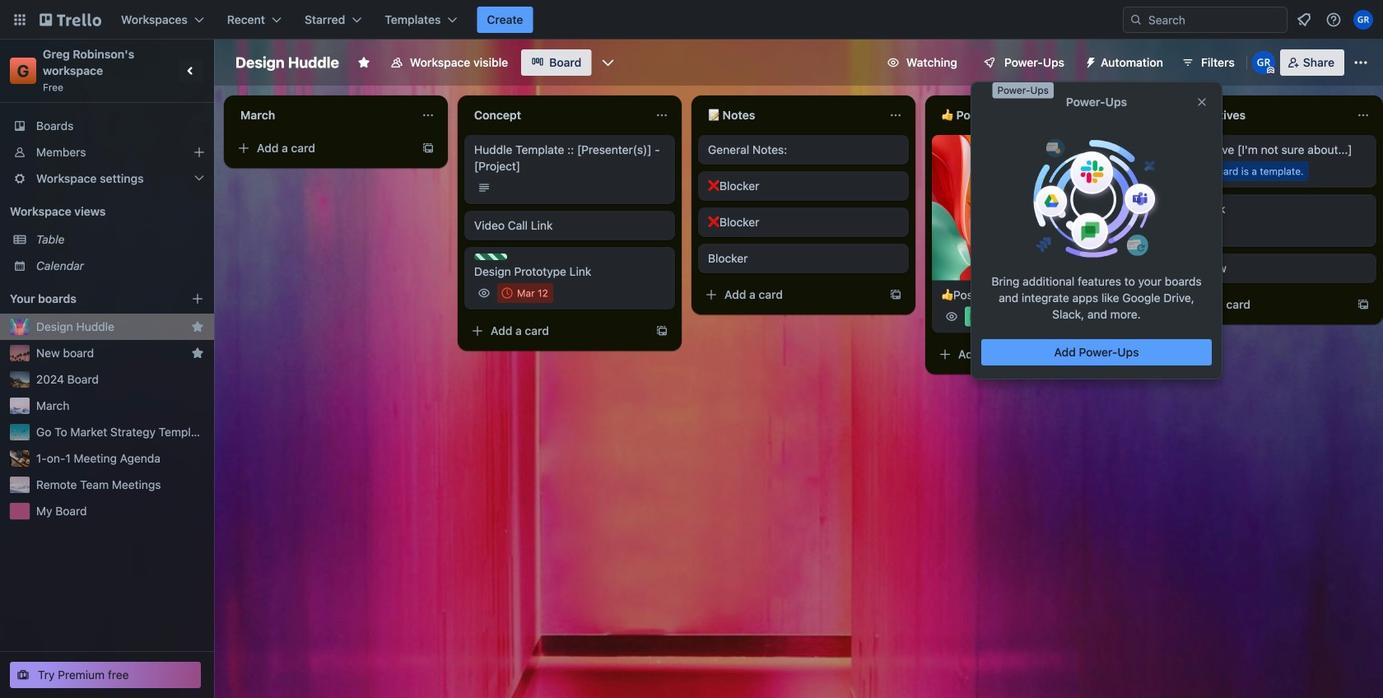 Task type: describe. For each thing, give the bounding box(es) containing it.
open information menu image
[[1326, 12, 1342, 28]]

greg robinson (gregrobinson96) image
[[1252, 51, 1275, 74]]

this member is an admin of this board. image
[[1267, 67, 1275, 74]]

2 starred icon image from the top
[[191, 347, 204, 360]]

primary element
[[0, 0, 1383, 40]]

0 horizontal spatial create from template… image
[[422, 142, 435, 155]]

no enabled plugins icon image
[[1029, 138, 1164, 259]]

star or unstar board image
[[357, 56, 370, 69]]

Board name text field
[[227, 49, 347, 76]]

back to home image
[[40, 7, 101, 33]]



Task type: locate. For each thing, give the bounding box(es) containing it.
show menu image
[[1353, 54, 1369, 71]]

sm image
[[1078, 49, 1101, 72]]

None checkbox
[[497, 283, 553, 303]]

1 starred icon image from the top
[[191, 320, 204, 333]]

0 vertical spatial starred icon image
[[191, 320, 204, 333]]

workspace navigation collapse icon image
[[180, 59, 203, 82]]

create from template… image
[[422, 142, 435, 155], [889, 288, 903, 301], [655, 324, 669, 338]]

Search field
[[1143, 8, 1287, 31]]

1 horizontal spatial create from template… image
[[1357, 298, 1370, 311]]

color: green, title: none image
[[474, 254, 507, 260]]

0 vertical spatial create from template… image
[[1357, 298, 1370, 311]]

1 vertical spatial create from template… image
[[889, 288, 903, 301]]

close popover image
[[1196, 96, 1209, 109]]

search image
[[1130, 13, 1143, 26]]

1 vertical spatial create from template… image
[[1123, 348, 1136, 361]]

starred icon image
[[191, 320, 204, 333], [191, 347, 204, 360]]

2 horizontal spatial create from template… image
[[889, 288, 903, 301]]

1 vertical spatial starred icon image
[[191, 347, 204, 360]]

your boards with 8 items element
[[10, 289, 166, 309]]

0 notifications image
[[1294, 10, 1314, 30]]

None text field
[[231, 102, 415, 128], [698, 102, 883, 128], [231, 102, 415, 128], [698, 102, 883, 128]]

customize views image
[[600, 54, 616, 71]]

None checkbox
[[1176, 221, 1227, 240]]

1 horizontal spatial create from template… image
[[655, 324, 669, 338]]

tooltip
[[993, 82, 1054, 98]]

2 vertical spatial create from template… image
[[655, 324, 669, 338]]

None text field
[[464, 102, 649, 128], [932, 102, 1117, 128], [1166, 102, 1350, 128], [464, 102, 649, 128], [932, 102, 1117, 128], [1166, 102, 1350, 128]]

add board image
[[191, 292, 204, 306]]

create from template… image
[[1357, 298, 1370, 311], [1123, 348, 1136, 361]]

greg robinson (gregrobinson96) image
[[1354, 10, 1374, 30]]

0 horizontal spatial create from template… image
[[1123, 348, 1136, 361]]

0 vertical spatial create from template… image
[[422, 142, 435, 155]]



Task type: vqa. For each thing, say whether or not it's contained in the screenshot.
Greg Robinson (gregrobinson96) image to the top
yes



